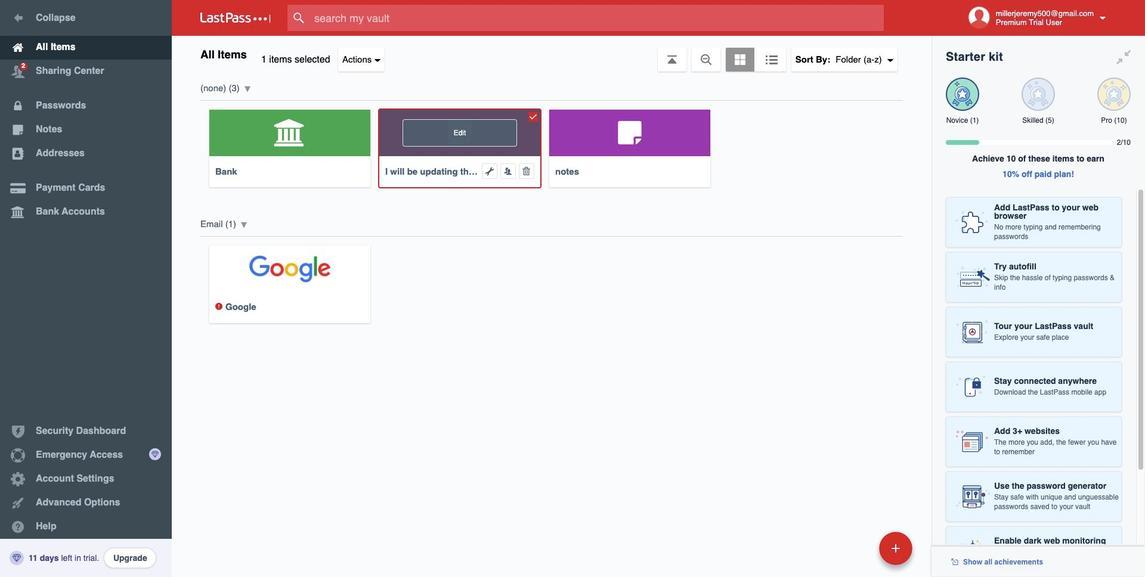Task type: locate. For each thing, give the bounding box(es) containing it.
main navigation navigation
[[0, 0, 172, 577]]

search my vault text field
[[287, 5, 907, 31]]

new item navigation
[[797, 528, 920, 577]]

new item element
[[797, 531, 917, 565]]



Task type: describe. For each thing, give the bounding box(es) containing it.
lastpass image
[[200, 13, 271, 23]]

Search search field
[[287, 5, 907, 31]]

vault options navigation
[[172, 36, 932, 72]]



